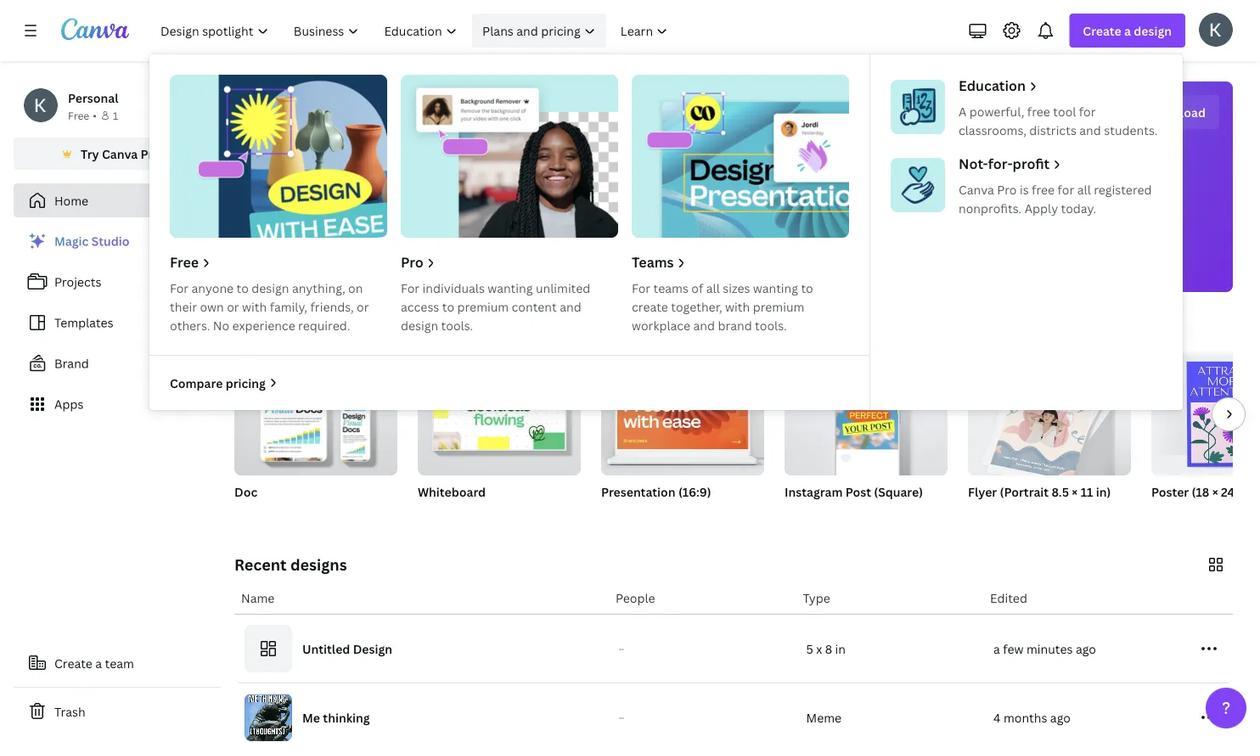 Task type: vqa. For each thing, say whether or not it's contained in the screenshot.
Side Panel tab list
no



Task type: locate. For each thing, give the bounding box(es) containing it.
1 horizontal spatial ago
[[1076, 641, 1096, 657]]

to
[[237, 280, 249, 296], [801, 280, 813, 296], [442, 298, 454, 315], [353, 319, 369, 340]]

try canva pro button
[[14, 138, 221, 170]]

all up today. at the right of the page
[[1077, 181, 1091, 197]]

1 horizontal spatial canva
[[959, 181, 994, 197]]

for inside a powerful, free tool for classrooms, districts and students.
[[1079, 103, 1096, 119]]

and
[[516, 23, 538, 39], [1080, 122, 1101, 138], [560, 298, 581, 315], [693, 317, 715, 333]]

0 vertical spatial all
[[1077, 181, 1091, 197]]

required.
[[298, 317, 350, 333]]

1
[[113, 108, 118, 122]]

workplace
[[632, 317, 690, 333]]

design up family,
[[252, 280, 289, 296]]

canva inside try canva pro button
[[102, 146, 138, 162]]

1 horizontal spatial for
[[1079, 103, 1096, 119]]

own
[[200, 298, 224, 315]]

1 vertical spatial free
[[1032, 181, 1055, 197]]

not-for-profit
[[959, 155, 1050, 173]]

2 with from the left
[[725, 298, 750, 315]]

me
[[302, 709, 320, 726]]

1 vertical spatial create
[[54, 655, 92, 671]]

with up experience
[[242, 298, 267, 315]]

or down on
[[357, 298, 369, 315]]

canva right try
[[102, 146, 138, 162]]

2 vertical spatial pro
[[401, 253, 423, 271]]

pro left is
[[997, 181, 1017, 197]]

for teams of all sizes wanting to create together, with premium workplace and brand tools.
[[632, 280, 813, 333]]

doc group
[[234, 353, 397, 521]]

try canva pro
[[81, 146, 160, 162]]

1 horizontal spatial with
[[725, 298, 750, 315]]

and down unlimited
[[560, 298, 581, 315]]

1 for from the left
[[170, 280, 189, 296]]

1 vertical spatial all
[[706, 280, 720, 296]]

1 vertical spatial free
[[170, 253, 199, 271]]

and down together,
[[693, 317, 715, 333]]

magic
[[54, 233, 89, 249]]

for up today. at the right of the page
[[1058, 181, 1074, 197]]

0 vertical spatial canva
[[102, 146, 138, 162]]

8
[[825, 641, 832, 657]]

in left 'po'
[[1238, 484, 1249, 500]]

apps link
[[14, 387, 221, 421]]

2 premium from the left
[[753, 298, 804, 315]]

what will you design today?
[[548, 101, 919, 138]]

design down access
[[401, 317, 438, 333]]

4 group from the left
[[785, 353, 948, 476]]

1 vertical spatial ago
[[1050, 709, 1071, 726]]

× left 11
[[1072, 484, 1078, 500]]

wanting right sizes
[[753, 280, 798, 296]]

× inside presentation (16:9) 1920 × 1080 px
[[628, 506, 633, 520]]

free for free •
[[68, 108, 89, 122]]

pricing right 'plans'
[[541, 23, 581, 39]]

try
[[81, 146, 99, 162]]

pricing inside popup button
[[541, 23, 581, 39]]

whiteboard
[[418, 484, 486, 500]]

and inside a powerful, free tool for classrooms, districts and students.
[[1080, 122, 1101, 138]]

all right 'of'
[[706, 280, 720, 296]]

pro
[[141, 146, 160, 162], [997, 181, 1017, 197], [401, 253, 423, 271]]

with for teams
[[725, 298, 750, 315]]

0 vertical spatial for
[[1079, 103, 1096, 119]]

for inside for anyone to design anything, on their own or with family, friends, or others. no experience required.
[[170, 280, 189, 296]]

•
[[93, 108, 97, 122]]

with inside for teams of all sizes wanting to create together, with premium workplace and brand tools.
[[725, 298, 750, 315]]

1 with from the left
[[242, 298, 267, 315]]

0 horizontal spatial ago
[[1050, 709, 1071, 726]]

6 group from the left
[[1151, 353, 1260, 476]]

to right sizes
[[801, 280, 813, 296]]

flyer (portrait 8.5 × 11 in) group
[[968, 353, 1131, 521]]

1 tools. from the left
[[441, 317, 473, 333]]

doc
[[234, 484, 257, 500]]

and right districts
[[1080, 122, 1101, 138]]

1920
[[601, 506, 626, 520]]

you
[[234, 319, 262, 340]]

0 horizontal spatial pricing
[[226, 375, 266, 391]]

3 for from the left
[[632, 280, 651, 296]]

1 vertical spatial pro
[[997, 181, 1017, 197]]

to inside for anyone to design anything, on their own or with family, friends, or others. no experience required.
[[237, 280, 249, 296]]

for down presentations
[[632, 280, 651, 296]]

for
[[170, 280, 189, 296], [401, 280, 420, 296], [632, 280, 651, 296]]

a inside dropdown button
[[1124, 23, 1131, 39]]

wanting inside for individuals wanting unlimited access to premium content and design tools.
[[488, 280, 533, 296]]

0 vertical spatial free
[[68, 108, 89, 122]]

free up districts
[[1027, 103, 1050, 119]]

0 vertical spatial pricing
[[541, 23, 581, 39]]

0 vertical spatial pro
[[141, 146, 160, 162]]

students.
[[1104, 122, 1158, 138]]

list
[[14, 224, 221, 421]]

for right "tool"
[[1079, 103, 1096, 119]]

create inside create a design dropdown button
[[1083, 23, 1122, 39]]

in
[[1238, 484, 1249, 500], [835, 641, 846, 657]]

today.
[[1061, 200, 1096, 216]]

to right anyone
[[237, 280, 249, 296]]

and right 'plans'
[[516, 23, 538, 39]]

brand
[[718, 317, 752, 333]]

upload
[[1164, 104, 1206, 120]]

what
[[548, 101, 620, 138]]

0 horizontal spatial canva
[[102, 146, 138, 162]]

pro up access
[[401, 253, 423, 271]]

pro inside button
[[141, 146, 160, 162]]

or
[[227, 298, 239, 315], [357, 298, 369, 315]]

1 horizontal spatial pro
[[401, 253, 423, 271]]

1 horizontal spatial ×
[[1072, 484, 1078, 500]]

presentation (16:9) group
[[601, 353, 764, 521]]

tools. down individuals
[[441, 317, 473, 333]]

you might want to try...
[[234, 319, 406, 340]]

home
[[54, 192, 88, 208]]

None search field
[[479, 158, 988, 192]]

family,
[[270, 298, 307, 315]]

ago right months
[[1050, 709, 1071, 726]]

magic studio
[[54, 233, 129, 249]]

whiteboard unlimited
[[418, 484, 486, 520]]

a for design
[[1124, 23, 1131, 39]]

create inside create a team button
[[54, 655, 92, 671]]

free down new
[[170, 253, 199, 271]]

for up access
[[401, 280, 420, 296]]

today?
[[824, 101, 919, 138]]

-
[[619, 644, 622, 653], [622, 644, 624, 653], [619, 713, 622, 722], [622, 713, 624, 722]]

0 vertical spatial free
[[1027, 103, 1050, 119]]

for for not-for-profit
[[1058, 181, 1074, 197]]

× for (portrait
[[1072, 484, 1078, 500]]

2 for from the left
[[401, 280, 420, 296]]

2 -- from the top
[[619, 713, 624, 722]]

for up their
[[170, 280, 189, 296]]

1 horizontal spatial pricing
[[541, 23, 581, 39]]

0 horizontal spatial or
[[227, 298, 239, 315]]

0 horizontal spatial ×
[[628, 506, 633, 520]]

0 horizontal spatial premium
[[457, 298, 509, 315]]

poster
[[1151, 484, 1189, 500]]

with
[[242, 298, 267, 315], [725, 298, 750, 315]]

unlimited
[[418, 506, 466, 520]]

want
[[313, 319, 349, 340]]

pricing inside menu
[[226, 375, 266, 391]]

group
[[234, 353, 397, 476], [418, 353, 581, 476], [601, 353, 764, 476], [785, 353, 948, 476], [968, 353, 1131, 481], [1151, 353, 1260, 476]]

wanting
[[488, 280, 533, 296], [753, 280, 798, 296]]

with down sizes
[[725, 298, 750, 315]]

-- for meme
[[619, 713, 624, 722]]

plans and pricing
[[482, 23, 581, 39]]

0 vertical spatial in
[[1238, 484, 1249, 500]]

1 -- from the top
[[619, 644, 624, 653]]

0 horizontal spatial pro
[[141, 146, 160, 162]]

× right 1920
[[628, 506, 633, 520]]

0 horizontal spatial free
[[68, 108, 89, 122]]

pricing right compare
[[226, 375, 266, 391]]

instagram post (square) group
[[785, 353, 948, 521]]

of
[[691, 280, 703, 296]]

ago right minutes
[[1076, 641, 1096, 657]]

flyer
[[968, 484, 997, 500]]

0 horizontal spatial all
[[706, 280, 720, 296]]

2 horizontal spatial pro
[[997, 181, 1017, 197]]

free inside plans and pricing menu
[[170, 253, 199, 271]]

1 or from the left
[[227, 298, 239, 315]]

a for team
[[95, 655, 102, 671]]

for inside canva pro is free for all registered nonprofits. apply today.
[[1058, 181, 1074, 197]]

presentation
[[601, 484, 676, 500]]

for inside for individuals wanting unlimited access to premium content and design tools.
[[401, 280, 420, 296]]

1 horizontal spatial all
[[1077, 181, 1091, 197]]

tools.
[[441, 317, 473, 333], [755, 317, 787, 333]]

canva up nonprofits.
[[959, 181, 994, 197]]

1 vertical spatial for
[[1058, 181, 1074, 197]]

pro up the home link
[[141, 146, 160, 162]]

0 horizontal spatial create
[[54, 655, 92, 671]]

to down individuals
[[442, 298, 454, 315]]

2 tools. from the left
[[755, 317, 787, 333]]

a powerful, free tool for classrooms, districts and students.
[[959, 103, 1158, 138]]

free left "•"
[[68, 108, 89, 122]]

(square)
[[874, 484, 923, 500]]

tools. right brand
[[755, 317, 787, 333]]

home link
[[14, 183, 221, 217]]

0 horizontal spatial in
[[835, 641, 846, 657]]

sizes
[[723, 280, 750, 296]]

all inside canva pro is free for all registered nonprofits. apply today.
[[1077, 181, 1091, 197]]

group for poster (18 × 24 in po
[[1151, 353, 1260, 476]]

design
[[1134, 23, 1172, 39], [731, 101, 818, 138], [252, 280, 289, 296], [401, 317, 438, 333]]

8.5
[[1052, 484, 1069, 500]]

1 horizontal spatial wanting
[[753, 280, 798, 296]]

experience
[[232, 317, 295, 333]]

wanting up content
[[488, 280, 533, 296]]

for inside for teams of all sizes wanting to create together, with premium workplace and brand tools.
[[632, 280, 651, 296]]

compare pricing link
[[170, 374, 279, 392]]

1 horizontal spatial tools.
[[755, 317, 787, 333]]

or right own
[[227, 298, 239, 315]]

teams
[[632, 253, 674, 271]]

1 premium from the left
[[457, 298, 509, 315]]

people
[[616, 590, 655, 606]]

premium down individuals
[[457, 298, 509, 315]]

1 wanting from the left
[[488, 280, 533, 296]]

0 horizontal spatial a
[[95, 655, 102, 671]]

1 vertical spatial --
[[619, 713, 624, 722]]

all
[[1077, 181, 1091, 197], [706, 280, 720, 296]]

brand
[[54, 355, 89, 372]]

2 horizontal spatial a
[[1124, 23, 1131, 39]]

0 vertical spatial --
[[619, 644, 624, 653]]

2 horizontal spatial for
[[632, 280, 651, 296]]

for
[[1079, 103, 1096, 119], [1058, 181, 1074, 197]]

1 horizontal spatial for
[[401, 280, 420, 296]]

premium
[[457, 298, 509, 315], [753, 298, 804, 315]]

whiteboard group
[[418, 353, 581, 521]]

a
[[1124, 23, 1131, 39], [994, 641, 1000, 657], [95, 655, 102, 671]]

5 group from the left
[[968, 353, 1131, 481]]

1 vertical spatial canva
[[959, 181, 994, 197]]

education
[[959, 76, 1026, 95]]

in right '8'
[[835, 641, 846, 657]]

0 horizontal spatial wanting
[[488, 280, 533, 296]]

for individuals wanting unlimited access to premium content and design tools.
[[401, 280, 590, 333]]

1 horizontal spatial or
[[357, 298, 369, 315]]

1 vertical spatial pricing
[[226, 375, 266, 391]]

access
[[401, 298, 439, 315]]

free up apply
[[1032, 181, 1055, 197]]

1 horizontal spatial premium
[[753, 298, 804, 315]]

0 horizontal spatial with
[[242, 298, 267, 315]]

premium inside for individuals wanting unlimited access to premium content and design tools.
[[457, 298, 509, 315]]

anything,
[[292, 280, 345, 296]]

with inside for anyone to design anything, on their own or with family, friends, or others. no experience required.
[[242, 298, 267, 315]]

2 group from the left
[[418, 353, 581, 476]]

premium right together,
[[753, 298, 804, 315]]

1 vertical spatial in
[[835, 641, 846, 657]]

x
[[816, 641, 822, 657]]

0 horizontal spatial for
[[1058, 181, 1074, 197]]

group for whiteboard
[[418, 353, 581, 476]]

3 group from the left
[[601, 353, 764, 476]]

1 horizontal spatial create
[[1083, 23, 1122, 39]]

0 horizontal spatial tools.
[[441, 317, 473, 333]]

create a design button
[[1069, 14, 1185, 48]]

design left kendall parks image
[[1134, 23, 1172, 39]]

× left 24
[[1212, 484, 1218, 500]]

1 horizontal spatial free
[[170, 253, 199, 271]]

create for create a team
[[54, 655, 92, 671]]

2 wanting from the left
[[753, 280, 798, 296]]

post
[[846, 484, 871, 500]]

0 horizontal spatial for
[[170, 280, 189, 296]]

0 vertical spatial create
[[1083, 23, 1122, 39]]

group for flyer (portrait 8.5 × 11 in)
[[968, 353, 1131, 481]]

a few minutes ago
[[994, 641, 1096, 657]]

1 horizontal spatial in
[[1238, 484, 1249, 500]]

a inside button
[[95, 655, 102, 671]]

meme
[[806, 709, 842, 726]]



Task type: describe. For each thing, give the bounding box(es) containing it.
nonprofits.
[[959, 200, 1022, 216]]

design
[[353, 641, 392, 657]]

teams
[[653, 280, 689, 296]]

with for free
[[242, 298, 267, 315]]

create for create a design
[[1083, 23, 1122, 39]]

type
[[803, 590, 830, 606]]

premium inside for teams of all sizes wanting to create together, with premium workplace and brand tools.
[[753, 298, 804, 315]]

5
[[806, 641, 813, 657]]

compare
[[170, 375, 223, 391]]

1 horizontal spatial a
[[994, 641, 1000, 657]]

free inside a powerful, free tool for classrooms, districts and students.
[[1027, 103, 1050, 119]]

canva pro is free for all registered nonprofits. apply today.
[[959, 181, 1152, 216]]

free inside canva pro is free for all registered nonprofits. apply today.
[[1032, 181, 1055, 197]]

name
[[241, 590, 275, 606]]

friends,
[[310, 298, 354, 315]]

design right you
[[731, 101, 818, 138]]

flyer (portrait 8.5 × 11 in)
[[968, 484, 1111, 500]]

brand link
[[14, 346, 221, 380]]

kendall parks image
[[1199, 13, 1233, 46]]

recent
[[234, 554, 287, 575]]

registered
[[1094, 181, 1152, 197]]

others.
[[170, 317, 210, 333]]

wanting inside for teams of all sizes wanting to create together, with premium workplace and brand tools.
[[753, 280, 798, 296]]

untitled
[[302, 641, 350, 657]]

upload button
[[1150, 95, 1219, 129]]

thinking
[[323, 709, 370, 726]]

all inside for teams of all sizes wanting to create together, with premium workplace and brand tools.
[[706, 280, 720, 296]]

design inside dropdown button
[[1134, 23, 1172, 39]]

× for (16:9)
[[628, 506, 633, 520]]

for for pro
[[401, 280, 420, 296]]

design inside for anyone to design anything, on their own or with family, friends, or others. no experience required.
[[252, 280, 289, 296]]

individuals
[[422, 280, 485, 296]]

untitled design
[[302, 641, 392, 657]]

-- for 5 x 8 in
[[619, 644, 624, 653]]

0 vertical spatial ago
[[1076, 641, 1096, 657]]

2 or from the left
[[357, 298, 369, 315]]

11
[[1081, 484, 1093, 500]]

personal
[[68, 90, 118, 106]]

anyone
[[192, 280, 234, 296]]

templates
[[54, 315, 113, 331]]

pro inside canva pro is free for all registered nonprofits. apply today.
[[997, 181, 1017, 197]]

and inside plans and pricing popup button
[[516, 23, 538, 39]]

to inside for individuals wanting unlimited access to premium content and design tools.
[[442, 298, 454, 315]]

plans
[[482, 23, 514, 39]]

studio
[[91, 233, 129, 249]]

a
[[959, 103, 967, 119]]

and inside for teams of all sizes wanting to create together, with premium workplace and brand tools.
[[693, 317, 715, 333]]

for for free
[[170, 280, 189, 296]]

recent designs
[[234, 554, 347, 575]]

4 months ago
[[994, 709, 1071, 726]]

tool
[[1053, 103, 1076, 119]]

free for free
[[170, 253, 199, 271]]

new
[[181, 235, 202, 247]]

instagram
[[785, 484, 843, 500]]

group for instagram post (square)
[[785, 353, 948, 476]]

minutes
[[1027, 641, 1073, 657]]

(16:9)
[[678, 484, 711, 500]]

districts
[[1029, 122, 1077, 138]]

for for teams
[[632, 280, 651, 296]]

poster (18 × 24 in portrait) group
[[1151, 353, 1260, 521]]

instagram post (square)
[[785, 484, 923, 500]]

design inside for individuals wanting unlimited access to premium content and design tools.
[[401, 317, 438, 333]]

designs
[[290, 554, 347, 575]]

apply
[[1025, 200, 1058, 216]]

free •
[[68, 108, 97, 122]]

(18
[[1192, 484, 1209, 500]]

me thinking
[[302, 709, 370, 726]]

create a team button
[[14, 646, 221, 680]]

top level navigation element
[[149, 14, 1183, 410]]

in)
[[1096, 484, 1111, 500]]

and inside for individuals wanting unlimited access to premium content and design tools.
[[560, 298, 581, 315]]

templates link
[[14, 306, 221, 340]]

try...
[[372, 319, 406, 340]]

list containing magic studio
[[14, 224, 221, 421]]

trash link
[[14, 695, 221, 729]]

2 horizontal spatial ×
[[1212, 484, 1218, 500]]

content
[[512, 298, 557, 315]]

might
[[266, 319, 309, 340]]

powerful,
[[970, 103, 1024, 119]]

months
[[1004, 709, 1047, 726]]

in inside group
[[1238, 484, 1249, 500]]

will
[[626, 101, 669, 138]]

(portrait
[[1000, 484, 1049, 500]]

tools. inside for individuals wanting unlimited access to premium content and design tools.
[[441, 317, 473, 333]]

for-
[[988, 155, 1013, 173]]

create a team
[[54, 655, 134, 671]]

edited
[[990, 590, 1027, 606]]

canva inside canva pro is free for all registered nonprofits. apply today.
[[959, 181, 994, 197]]

on
[[348, 280, 363, 296]]

po
[[1251, 484, 1260, 500]]

compare pricing
[[170, 375, 266, 391]]

is
[[1020, 181, 1029, 197]]

you
[[675, 101, 726, 138]]

together,
[[671, 298, 722, 315]]

1 group from the left
[[234, 353, 397, 476]]

few
[[1003, 641, 1024, 657]]

tools. inside for teams of all sizes wanting to create together, with premium workplace and brand tools.
[[755, 317, 787, 333]]

5 x 8 in
[[806, 641, 846, 657]]

for for education
[[1079, 103, 1096, 119]]

plans and pricing menu
[[149, 54, 1183, 410]]

px
[[664, 506, 675, 520]]

presentations
[[604, 265, 673, 279]]

presentation (16:9) 1920 × 1080 px
[[601, 484, 711, 520]]

projects
[[54, 274, 101, 290]]

to inside for teams of all sizes wanting to create together, with premium workplace and brand tools.
[[801, 280, 813, 296]]

create
[[632, 298, 668, 315]]

classrooms,
[[959, 122, 1027, 138]]

create a design
[[1083, 23, 1172, 39]]

group for presentation (16:9)
[[601, 353, 764, 476]]

to left try...
[[353, 319, 369, 340]]



